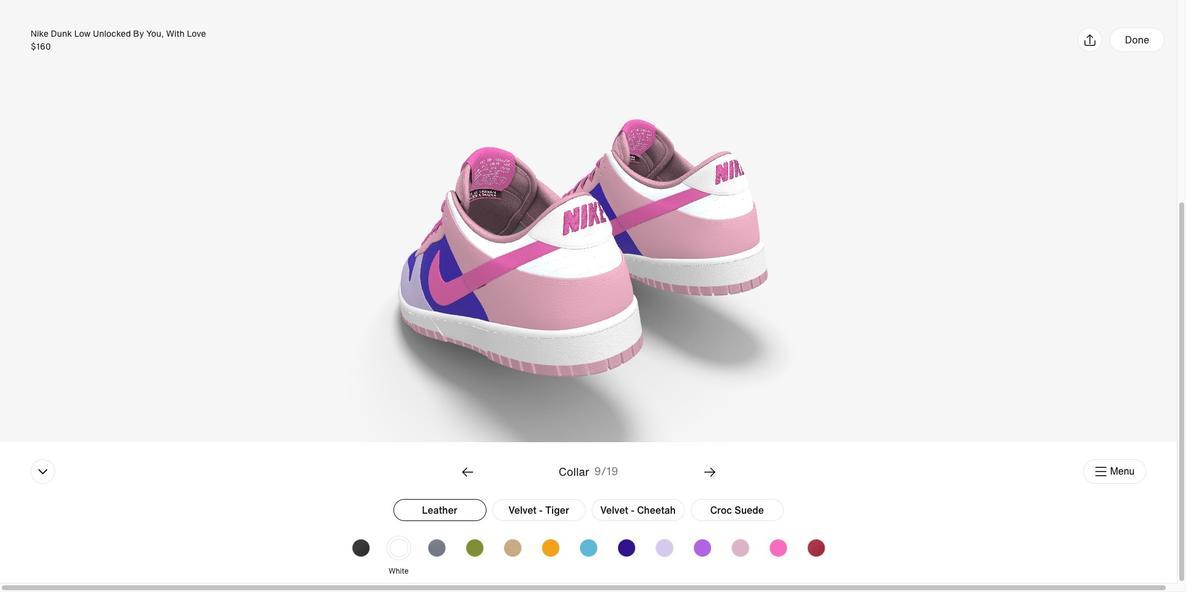 Task type: locate. For each thing, give the bounding box(es) containing it.
velvet down 19
[[601, 503, 629, 518]]

croc suede
[[711, 503, 765, 518]]

by
[[133, 27, 144, 40]]

velvet
[[509, 503, 537, 518], [601, 503, 629, 518]]

- for cheetah
[[631, 503, 635, 518]]

1 horizontal spatial -
[[631, 503, 635, 518]]

$160
[[31, 40, 51, 53]]

0 horizontal spatial -
[[539, 503, 543, 518]]

1 - from the left
[[539, 503, 543, 518]]

2 velvet from the left
[[601, 503, 629, 518]]

2 - from the left
[[631, 503, 635, 518]]

with
[[166, 27, 185, 40]]

velvet - tiger button
[[493, 500, 586, 522]]

suede
[[735, 503, 765, 518]]

collar
[[559, 464, 590, 480]]

you,
[[146, 27, 164, 40]]

velvet left tiger
[[509, 503, 537, 518]]

done
[[1126, 32, 1150, 47]]

love
[[187, 27, 206, 40]]

- left tiger
[[539, 503, 543, 518]]

- left cheetah
[[631, 503, 635, 518]]

1 horizontal spatial velvet
[[601, 503, 629, 518]]

-
[[539, 503, 543, 518], [631, 503, 635, 518]]

collar 9 / 19
[[559, 464, 619, 480]]

1 velvet from the left
[[509, 503, 537, 518]]

done button
[[1110, 28, 1165, 52]]

share custom design image
[[1083, 32, 1098, 47]]

0 horizontal spatial velvet
[[509, 503, 537, 518]]

croc suede button
[[691, 500, 784, 522]]

leather button
[[393, 500, 486, 522]]

menu
[[1111, 467, 1135, 477]]

nike dunk low unlocked by you, with love $160
[[31, 27, 206, 53]]



Task type: vqa. For each thing, say whether or not it's contained in the screenshot.
Instagram image
no



Task type: describe. For each thing, give the bounding box(es) containing it.
velvet for velvet - cheetah
[[601, 503, 629, 518]]

unlocked
[[93, 27, 131, 40]]

/
[[601, 464, 607, 480]]

velvet - cheetah button
[[592, 500, 685, 522]]

velvet - cheetah
[[601, 503, 676, 518]]

nike
[[31, 27, 49, 40]]

velvet for velvet - tiger
[[509, 503, 537, 518]]

low
[[74, 27, 91, 40]]

menu button
[[1084, 460, 1147, 484]]

dunk
[[51, 27, 72, 40]]

close customization tray image
[[36, 465, 50, 480]]

- for tiger
[[539, 503, 543, 518]]

cheetah
[[637, 503, 676, 518]]

19
[[607, 464, 619, 480]]

9
[[594, 464, 601, 480]]

leather
[[422, 503, 458, 518]]

croc
[[711, 503, 732, 518]]

white
[[389, 566, 409, 577]]

tiger
[[546, 503, 570, 518]]

velvet - tiger
[[509, 503, 570, 518]]



